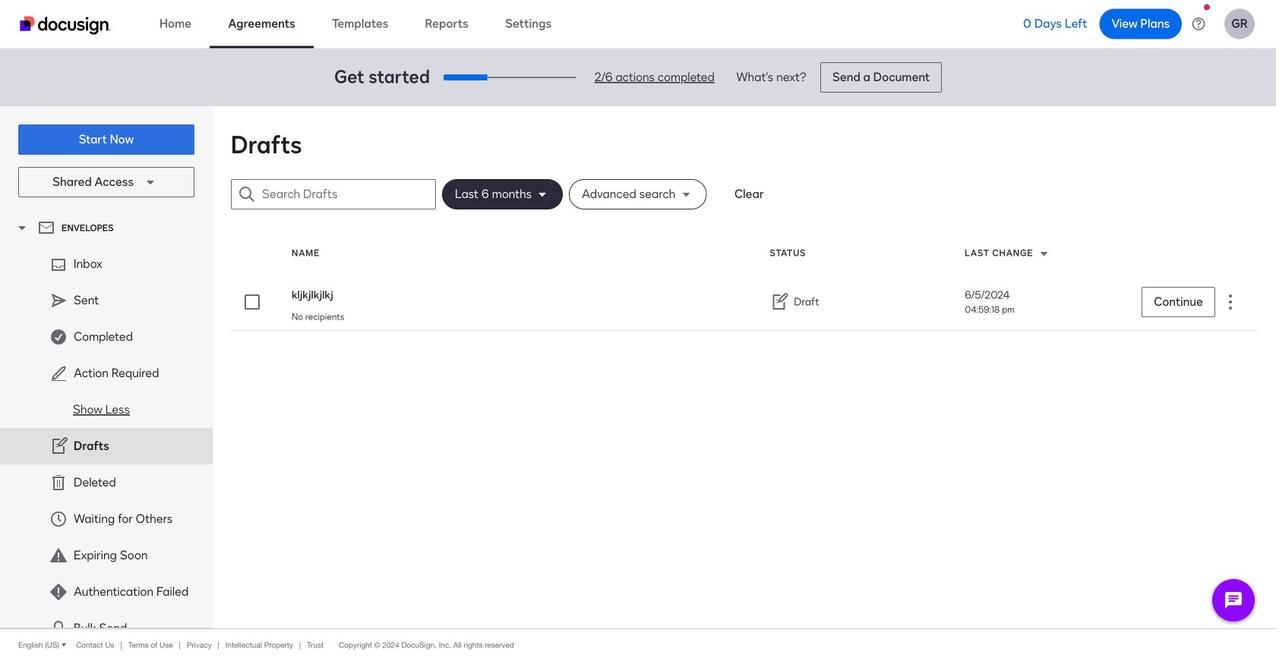 Task type: describe. For each thing, give the bounding box(es) containing it.
manage filters group
[[442, 179, 713, 210]]

more info region
[[0, 629, 1276, 662]]

secondary navigation
[[0, 106, 213, 662]]

Search Drafts text field
[[262, 180, 435, 209]]



Task type: vqa. For each thing, say whether or not it's contained in the screenshot.
Add sample to favorites icon
no



Task type: locate. For each thing, give the bounding box(es) containing it.
docusign esignature image
[[20, 16, 111, 35]]



